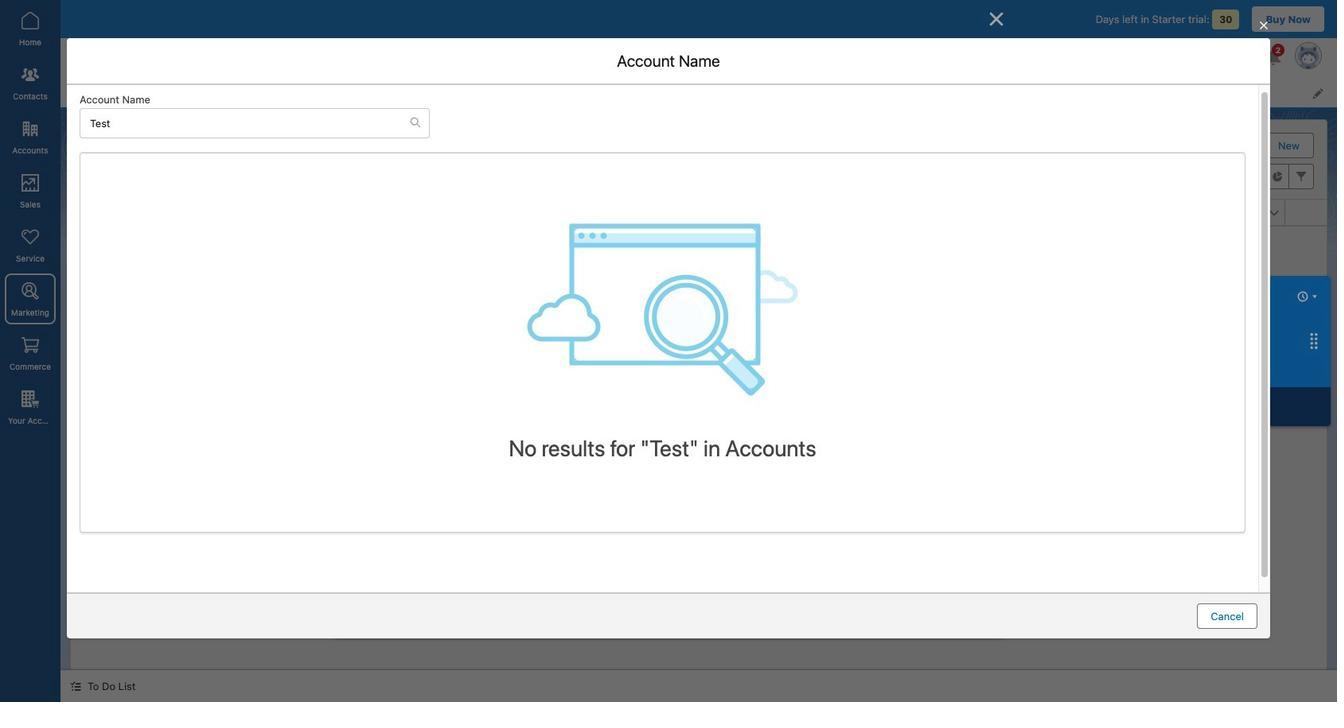 Task type: locate. For each thing, give the bounding box(es) containing it.
status
[[581, 339, 817, 531]]

status inside the all contacts|contacts|list view element
[[581, 339, 817, 531]]

phone element
[[715, 200, 905, 226]]

action image
[[1286, 200, 1327, 225]]

None text field
[[368, 499, 958, 544]]

action element
[[1286, 200, 1327, 226]]

None text field
[[368, 397, 958, 422]]

text default image
[[70, 682, 81, 693]]

2 list item from the left
[[246, 78, 340, 107]]

text default image
[[410, 117, 421, 128]]

list
[[163, 78, 1337, 107]]

item number element
[[71, 200, 119, 226]]

list item
[[163, 78, 246, 107], [246, 78, 340, 107], [340, 78, 428, 107], [428, 78, 495, 107]]



Task type: vqa. For each thing, say whether or not it's contained in the screenshot.
right Select an Option text field
no



Task type: describe. For each thing, give the bounding box(es) containing it.
contact owner alias element
[[1095, 200, 1295, 226]]

Search Accounts... text field
[[80, 109, 410, 137]]

title element
[[525, 200, 724, 226]]

3 list item from the left
[[340, 78, 428, 107]]

4 list item from the left
[[428, 78, 495, 107]]

Last Name text field
[[368, 279, 958, 304]]

Search All Contacts list view. search field
[[936, 164, 1127, 189]]

1 list item from the left
[[163, 78, 246, 107]]

item number image
[[71, 200, 119, 225]]

all contacts|contacts|list view element
[[70, 119, 1328, 671]]

inverse image
[[987, 10, 1006, 29]]

First Name text field
[[368, 234, 958, 260]]



